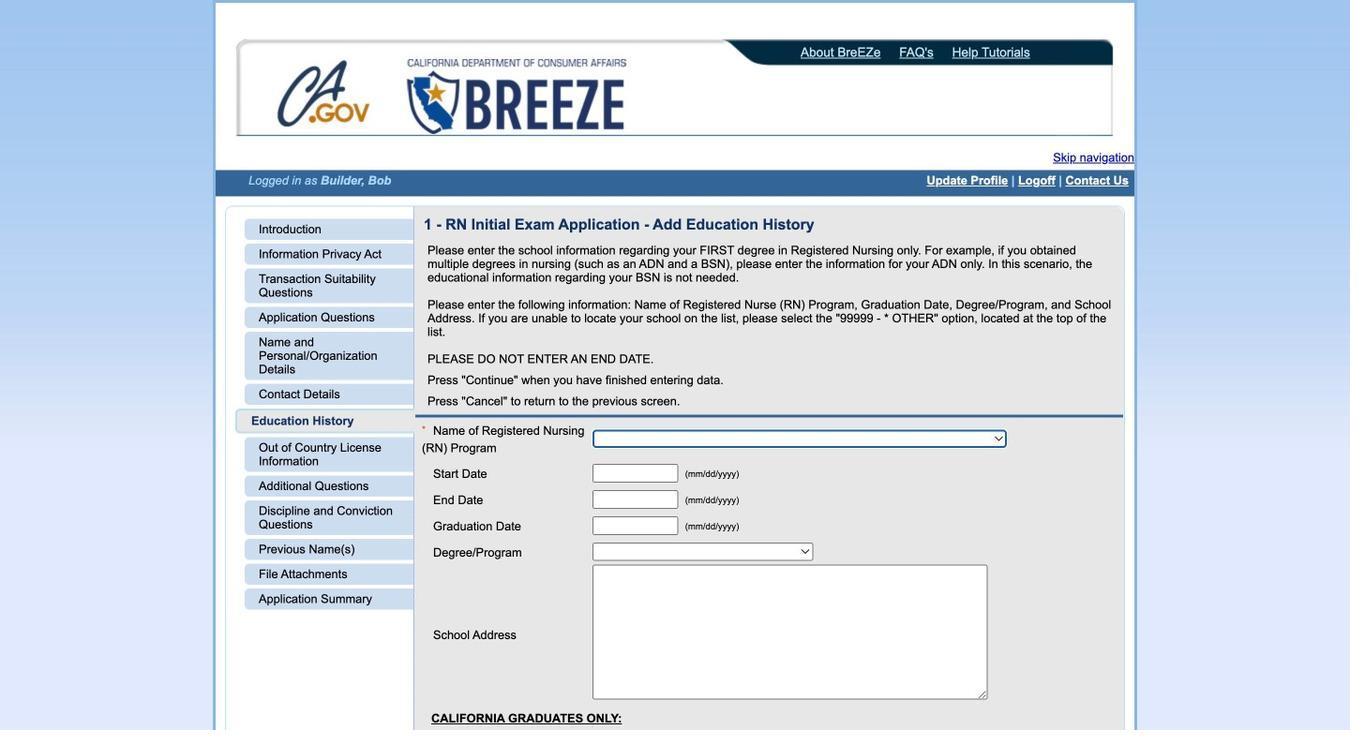 Task type: describe. For each thing, give the bounding box(es) containing it.
ca.gov image
[[277, 59, 372, 132]]



Task type: locate. For each thing, give the bounding box(es) containing it.
None text field
[[593, 464, 678, 483], [593, 517, 678, 535], [593, 464, 678, 483], [593, 517, 678, 535]]

None text field
[[593, 490, 678, 509], [593, 565, 988, 700], [593, 490, 678, 509], [593, 565, 988, 700]]

state of california breeze image
[[403, 59, 630, 134]]



Task type: vqa. For each thing, say whether or not it's contained in the screenshot.
'<small>Disclosure of your Social Security Number or Individual Taxpayer Identification Number is mandatory. Section 30 of the Business and Professions Code and Public Law 94-455 (42 USCA 405 (c)(2)(C)) authorize collection of your Social Security Number or Individual Taxpayer Identification Number.  Your Social Security Number or Individual Taxpayer Identification Numberwill be used exclusively for tax enforcement purposes, for purposes of compliance with any judgment or order for family support in accordance with Section 11350.6 of the Welfare and Institutions Code, or for verification of licensure, certification or examination status by a licensing or examination entity which utilizes a national examination and where licensure is reciprocal with the requesting state. If you fail to disclose your Social Security Number or Individual Taxpayer Identification Number, your application for initial or renewal of licensure/certification will not be processed. You will be reported to the Franchise Tax Board, who may assess a $100 penalty against you.</small>' icon
no



